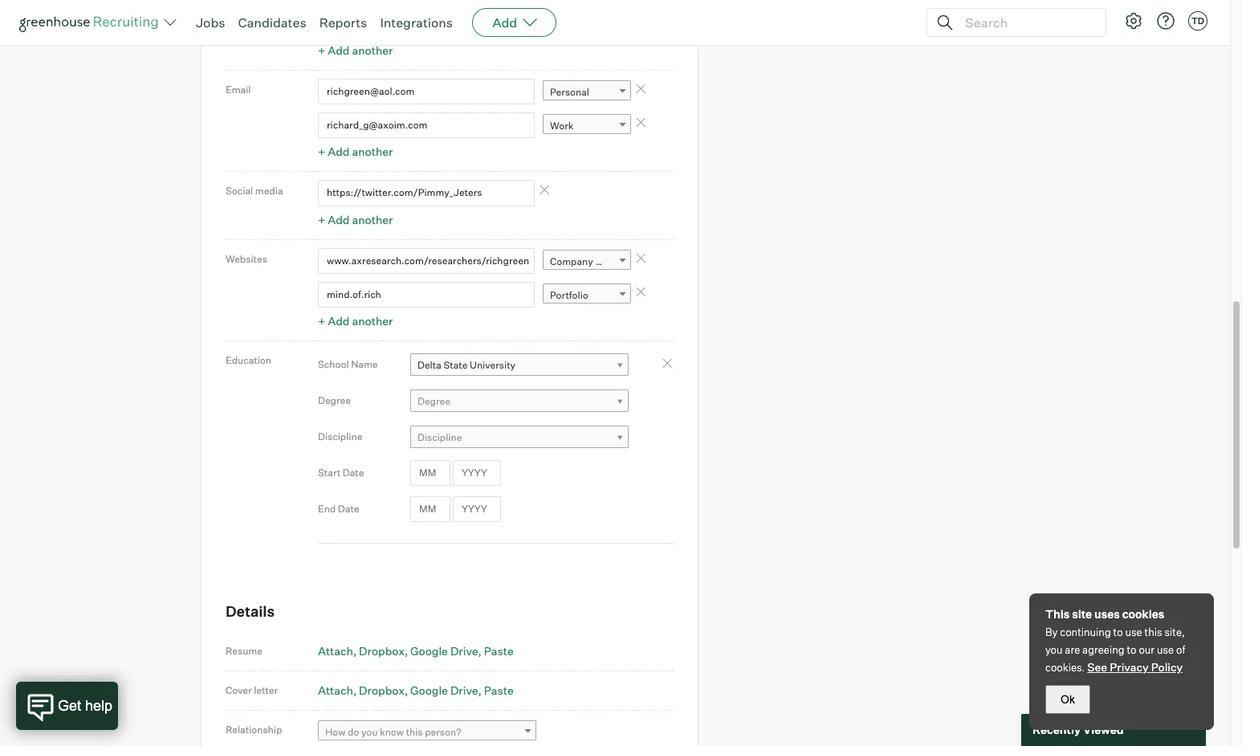 Task type: vqa. For each thing, say whether or not it's contained in the screenshot.
rightmost Last Name
no



Task type: describe. For each thing, give the bounding box(es) containing it.
uses
[[1095, 607, 1120, 621]]

drive for resume
[[451, 644, 478, 658]]

name
[[351, 359, 378, 371]]

this for person?
[[406, 726, 423, 738]]

are
[[1065, 643, 1081, 656]]

social media
[[226, 185, 283, 197]]

candidates link
[[238, 14, 307, 31]]

add for websites
[[328, 314, 350, 328]]

add inside popup button
[[492, 14, 517, 31]]

add for email
[[328, 145, 350, 158]]

+ add another for social media
[[318, 213, 393, 226]]

+ add another link for email
[[318, 145, 393, 158]]

do
[[348, 726, 359, 738]]

date for end date
[[338, 503, 359, 515]]

know
[[380, 726, 404, 738]]

cookies
[[1123, 607, 1165, 621]]

paste link for cover letter
[[484, 684, 514, 697]]

university
[[470, 359, 516, 371]]

delta
[[418, 359, 442, 371]]

another for social media
[[352, 213, 393, 226]]

+ add another link for websites
[[318, 314, 393, 328]]

see
[[1088, 660, 1108, 674]]

degree inside degree link
[[418, 395, 451, 408]]

see privacy policy
[[1088, 660, 1183, 674]]

you inside how do you know this person? link
[[361, 726, 378, 738]]

see privacy policy link
[[1088, 660, 1183, 674]]

0 horizontal spatial degree
[[318, 395, 351, 407]]

google drive link for resume
[[411, 644, 482, 658]]

personal link
[[543, 80, 631, 103]]

td button
[[1186, 8, 1211, 34]]

delta state university link
[[410, 354, 629, 377]]

privacy
[[1110, 660, 1149, 674]]

add for social media
[[328, 213, 350, 226]]

attach dropbox google drive paste for resume
[[318, 644, 514, 658]]

cover
[[226, 684, 252, 696]]

recently viewed
[[1033, 723, 1124, 737]]

dropbox for resume
[[359, 644, 405, 658]]

start date
[[318, 467, 364, 479]]

school name
[[318, 359, 378, 371]]

school
[[318, 359, 349, 371]]

greenhouse recruiting image
[[19, 13, 164, 32]]

paste for cover letter
[[484, 684, 514, 697]]

td button
[[1189, 11, 1208, 31]]

this
[[1046, 607, 1070, 621]]

MM text field
[[410, 460, 451, 486]]

integrations
[[380, 14, 453, 31]]

+ add another link for social media
[[318, 213, 393, 226]]

person?
[[425, 726, 462, 738]]

1 horizontal spatial discipline
[[418, 432, 462, 444]]

relationship
[[226, 724, 282, 736]]

YYYY text field
[[453, 460, 501, 486]]

website
[[595, 255, 632, 267]]

websites
[[226, 253, 267, 265]]

ok button
[[1046, 685, 1091, 714]]

cookies.
[[1046, 661, 1086, 674]]

recently
[[1033, 723, 1081, 737]]

2 work from the top
[[550, 120, 574, 132]]

details
[[226, 603, 275, 620]]

websites element
[[318, 248, 674, 333]]

attach link for resume
[[318, 644, 357, 658]]

jobs
[[196, 14, 225, 31]]

portfolio
[[550, 289, 589, 301]]

personal
[[550, 86, 590, 98]]

company
[[550, 255, 593, 267]]

1 + add another from the top
[[318, 43, 393, 57]]

site
[[1072, 607, 1093, 621]]

attach for resume
[[318, 644, 353, 658]]

company website
[[550, 255, 632, 267]]

YYYY text field
[[453, 496, 501, 522]]



Task type: locate. For each thing, give the bounding box(es) containing it.
attach dropbox google drive paste for cover letter
[[318, 684, 514, 697]]

2 + add another link from the top
[[318, 145, 393, 158]]

resume
[[226, 645, 263, 657]]

+ add another link
[[318, 43, 393, 57], [318, 145, 393, 158], [318, 213, 393, 226], [318, 314, 393, 328]]

use
[[1126, 626, 1143, 639], [1157, 643, 1174, 656]]

discipline up mm text box on the left bottom of page
[[418, 432, 462, 444]]

degree link
[[410, 390, 629, 413]]

email
[[226, 83, 251, 95]]

0 vertical spatial attach dropbox google drive paste
[[318, 644, 514, 658]]

None text field
[[318, 11, 535, 37], [318, 78, 535, 104], [318, 11, 535, 37], [318, 78, 535, 104]]

1 vertical spatial dropbox
[[359, 684, 405, 697]]

date for start date
[[343, 467, 364, 479]]

portfolio link
[[543, 284, 631, 307]]

company website link
[[543, 250, 632, 273]]

google drive link for cover letter
[[411, 684, 482, 697]]

0 horizontal spatial use
[[1126, 626, 1143, 639]]

1 vertical spatial use
[[1157, 643, 1174, 656]]

discipline
[[318, 431, 363, 443], [418, 432, 462, 444]]

configure image
[[1125, 11, 1144, 31]]

another inside websites element
[[352, 314, 393, 328]]

1 horizontal spatial this
[[1145, 626, 1163, 639]]

use down cookies on the bottom
[[1126, 626, 1143, 639]]

policy
[[1152, 660, 1183, 674]]

social
[[226, 185, 253, 197]]

1 work from the top
[[550, 18, 574, 30]]

this inside by continuing to use this site, you are agreeing to our use of cookies.
[[1145, 626, 1163, 639]]

2 attach dropbox google drive paste from the top
[[318, 684, 514, 697]]

3 another from the top
[[352, 213, 393, 226]]

2 dropbox link from the top
[[359, 684, 408, 697]]

this site uses cookies
[[1046, 607, 1165, 621]]

1 vertical spatial drive
[[451, 684, 478, 697]]

another for email
[[352, 145, 393, 158]]

0 vertical spatial google
[[411, 644, 448, 658]]

0 vertical spatial use
[[1126, 626, 1143, 639]]

google drive link
[[411, 644, 482, 658], [411, 684, 482, 697]]

another for websites
[[352, 314, 393, 328]]

0 vertical spatial attach
[[318, 644, 353, 658]]

1 vertical spatial date
[[338, 503, 359, 515]]

by
[[1046, 626, 1058, 639]]

0 vertical spatial to
[[1114, 626, 1123, 639]]

you down 'by'
[[1046, 643, 1063, 656]]

dropbox link for cover letter
[[359, 684, 408, 697]]

jobs link
[[196, 14, 225, 31]]

1 vertical spatial paste link
[[484, 684, 514, 697]]

Search text field
[[961, 11, 1092, 34]]

td
[[1192, 15, 1205, 27]]

2 paste link from the top
[[484, 684, 514, 697]]

date right start
[[343, 467, 364, 479]]

delta state university
[[418, 359, 516, 371]]

1 drive from the top
[[451, 644, 478, 658]]

degree down 'school'
[[318, 395, 351, 407]]

work link
[[543, 12, 631, 36], [543, 114, 631, 137]]

1 vertical spatial dropbox link
[[359, 684, 408, 697]]

1 attach link from the top
[[318, 644, 357, 658]]

degree
[[318, 395, 351, 407], [418, 395, 451, 408]]

1 vertical spatial this
[[406, 726, 423, 738]]

reports link
[[319, 14, 367, 31]]

use left of
[[1157, 643, 1174, 656]]

2 + from the top
[[318, 145, 326, 158]]

0 horizontal spatial this
[[406, 726, 423, 738]]

you inside by continuing to use this site, you are agreeing to our use of cookies.
[[1046, 643, 1063, 656]]

1 vertical spatial work link
[[543, 114, 631, 137]]

dropbox link for resume
[[359, 644, 408, 658]]

1 horizontal spatial degree
[[418, 395, 451, 408]]

this for site,
[[1145, 626, 1163, 639]]

paste for resume
[[484, 644, 514, 658]]

add button
[[472, 8, 557, 37]]

0 vertical spatial this
[[1145, 626, 1163, 639]]

0 vertical spatial work link
[[543, 12, 631, 36]]

work down personal
[[550, 120, 574, 132]]

paste link for resume
[[484, 644, 514, 658]]

degree down delta
[[418, 395, 451, 408]]

drive for cover letter
[[451, 684, 478, 697]]

1 horizontal spatial to
[[1127, 643, 1137, 656]]

None text field
[[318, 0, 535, 3], [318, 112, 535, 138], [318, 180, 535, 206], [318, 248, 535, 274], [318, 282, 535, 308], [318, 0, 535, 3], [318, 112, 535, 138], [318, 180, 535, 206], [318, 248, 535, 274], [318, 282, 535, 308]]

0 vertical spatial dropbox link
[[359, 644, 408, 658]]

0 vertical spatial paste link
[[484, 644, 514, 658]]

1 dropbox link from the top
[[359, 644, 408, 658]]

3 + from the top
[[318, 213, 326, 226]]

0 horizontal spatial to
[[1114, 626, 1123, 639]]

this
[[1145, 626, 1163, 639], [406, 726, 423, 738]]

+ for social media
[[318, 213, 326, 226]]

2 drive from the top
[[451, 684, 478, 697]]

discipline link
[[410, 426, 629, 449]]

you
[[1046, 643, 1063, 656], [361, 726, 378, 738]]

+ inside websites element
[[318, 314, 326, 328]]

how do you know this person? link
[[318, 721, 537, 744]]

4 another from the top
[[352, 314, 393, 328]]

0 horizontal spatial discipline
[[318, 431, 363, 443]]

0 vertical spatial paste
[[484, 644, 514, 658]]

work
[[550, 18, 574, 30], [550, 120, 574, 132]]

1 vertical spatial paste
[[484, 684, 514, 697]]

date right end
[[338, 503, 359, 515]]

1 vertical spatial google
[[411, 684, 448, 697]]

4 + from the top
[[318, 314, 326, 328]]

+ for websites
[[318, 314, 326, 328]]

dropbox
[[359, 644, 405, 658], [359, 684, 405, 697]]

google
[[411, 644, 448, 658], [411, 684, 448, 697]]

by continuing to use this site, you are agreeing to our use of cookies.
[[1046, 626, 1186, 674]]

reports
[[319, 14, 367, 31]]

how do you know this person?
[[325, 726, 462, 738]]

0 vertical spatial dropbox
[[359, 644, 405, 658]]

0 vertical spatial attach link
[[318, 644, 357, 658]]

1 vertical spatial work
[[550, 120, 574, 132]]

1 paste from the top
[[484, 644, 514, 658]]

drive
[[451, 644, 478, 658], [451, 684, 478, 697]]

0 vertical spatial date
[[343, 467, 364, 479]]

work link down personal link
[[543, 114, 631, 137]]

integrations link
[[380, 14, 453, 31]]

MM text field
[[410, 496, 451, 522]]

discipline up start date
[[318, 431, 363, 443]]

1 work link from the top
[[543, 12, 631, 36]]

paste
[[484, 644, 514, 658], [484, 684, 514, 697]]

our
[[1139, 643, 1155, 656]]

this up our
[[1145, 626, 1163, 639]]

+ add another
[[318, 43, 393, 57], [318, 145, 393, 158], [318, 213, 393, 226], [318, 314, 393, 328]]

paste link
[[484, 644, 514, 658], [484, 684, 514, 697]]

you right do
[[361, 726, 378, 738]]

+ for email
[[318, 145, 326, 158]]

0 horizontal spatial you
[[361, 726, 378, 738]]

+ add another inside websites element
[[318, 314, 393, 328]]

0 vertical spatial google drive link
[[411, 644, 482, 658]]

1 vertical spatial google drive link
[[411, 684, 482, 697]]

1 vertical spatial to
[[1127, 643, 1137, 656]]

1 horizontal spatial use
[[1157, 643, 1174, 656]]

cover letter
[[226, 684, 278, 696]]

ok
[[1061, 693, 1075, 706]]

0 vertical spatial drive
[[451, 644, 478, 658]]

1 google from the top
[[411, 644, 448, 658]]

work link up personal link
[[543, 12, 631, 36]]

2 another from the top
[[352, 145, 393, 158]]

work up personal
[[550, 18, 574, 30]]

another
[[352, 43, 393, 57], [352, 145, 393, 158], [352, 213, 393, 226], [352, 314, 393, 328]]

+
[[318, 43, 326, 57], [318, 145, 326, 158], [318, 213, 326, 226], [318, 314, 326, 328]]

letter
[[254, 684, 278, 696]]

1 another from the top
[[352, 43, 393, 57]]

1 vertical spatial attach link
[[318, 684, 357, 697]]

1 attach dropbox google drive paste from the top
[[318, 644, 514, 658]]

start
[[318, 467, 341, 479]]

2 attach from the top
[[318, 684, 353, 697]]

media
[[255, 185, 283, 197]]

state
[[444, 359, 468, 371]]

google for resume
[[411, 644, 448, 658]]

+ add another for email
[[318, 145, 393, 158]]

dropbox for cover letter
[[359, 684, 405, 697]]

2 dropbox from the top
[[359, 684, 405, 697]]

2 work link from the top
[[543, 114, 631, 137]]

4 + add another from the top
[[318, 314, 393, 328]]

how
[[325, 726, 346, 738]]

2 + add another from the top
[[318, 145, 393, 158]]

1 vertical spatial you
[[361, 726, 378, 738]]

2 google drive link from the top
[[411, 684, 482, 697]]

google for cover letter
[[411, 684, 448, 697]]

viewed
[[1083, 723, 1124, 737]]

1 horizontal spatial you
[[1046, 643, 1063, 656]]

1 google drive link from the top
[[411, 644, 482, 658]]

of
[[1177, 643, 1186, 656]]

+ add another for websites
[[318, 314, 393, 328]]

this right "know"
[[406, 726, 423, 738]]

dropbox link
[[359, 644, 408, 658], [359, 684, 408, 697]]

1 + add another link from the top
[[318, 43, 393, 57]]

2 google from the top
[[411, 684, 448, 697]]

0 vertical spatial work
[[550, 18, 574, 30]]

2 paste from the top
[[484, 684, 514, 697]]

attach
[[318, 644, 353, 658], [318, 684, 353, 697]]

education
[[226, 355, 271, 367]]

2 attach link from the top
[[318, 684, 357, 697]]

continuing
[[1060, 626, 1111, 639]]

0 vertical spatial you
[[1046, 643, 1063, 656]]

add
[[492, 14, 517, 31], [328, 43, 350, 57], [328, 145, 350, 158], [328, 213, 350, 226], [328, 314, 350, 328]]

1 vertical spatial attach
[[318, 684, 353, 697]]

date
[[343, 467, 364, 479], [338, 503, 359, 515]]

to left our
[[1127, 643, 1137, 656]]

end
[[318, 503, 336, 515]]

1 vertical spatial attach dropbox google drive paste
[[318, 684, 514, 697]]

3 + add another link from the top
[[318, 213, 393, 226]]

attach link for cover letter
[[318, 684, 357, 697]]

attach link
[[318, 644, 357, 658], [318, 684, 357, 697]]

1 attach from the top
[[318, 644, 353, 658]]

add inside websites element
[[328, 314, 350, 328]]

attach dropbox google drive paste
[[318, 644, 514, 658], [318, 684, 514, 697]]

to down the uses
[[1114, 626, 1123, 639]]

1 dropbox from the top
[[359, 644, 405, 658]]

to
[[1114, 626, 1123, 639], [1127, 643, 1137, 656]]

3 + add another from the top
[[318, 213, 393, 226]]

agreeing
[[1083, 643, 1125, 656]]

1 + from the top
[[318, 43, 326, 57]]

site,
[[1165, 626, 1185, 639]]

attach for cover letter
[[318, 684, 353, 697]]

4 + add another link from the top
[[318, 314, 393, 328]]

1 paste link from the top
[[484, 644, 514, 658]]

end date
[[318, 503, 359, 515]]

candidates
[[238, 14, 307, 31]]



